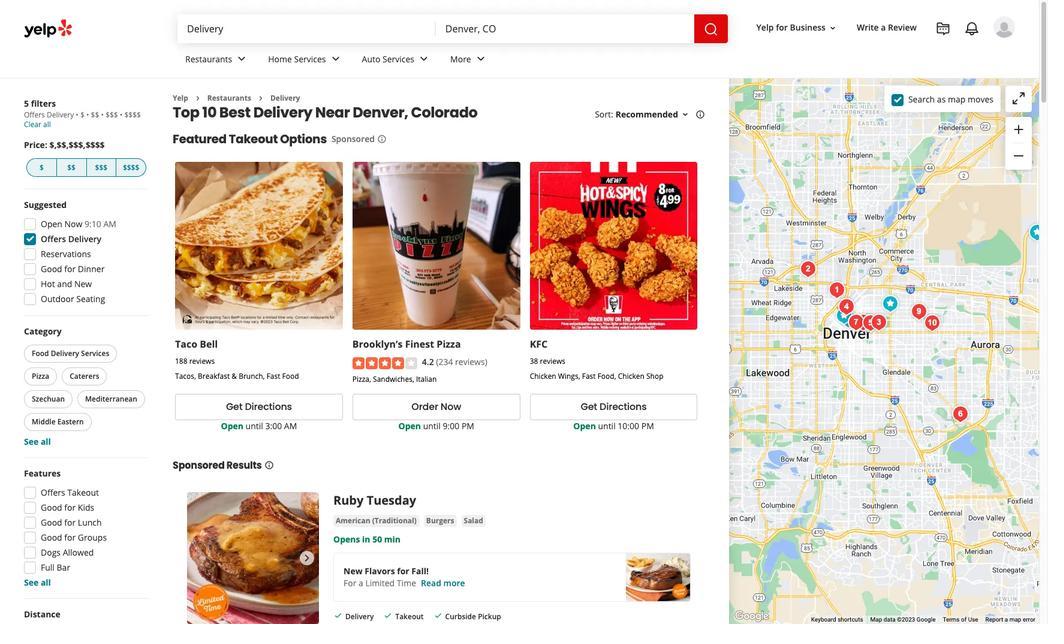 Task type: describe. For each thing, give the bounding box(es) containing it.
order now link
[[353, 394, 520, 420]]

16 checkmark v2 image for delivery
[[334, 612, 343, 621]]

delivery down home at the left top of page
[[270, 93, 300, 103]]

sponsored for sponsored
[[332, 133, 375, 145]]

expand map image
[[1012, 91, 1026, 106]]

burgers
[[426, 516, 454, 526]]

featured takeout options
[[173, 131, 327, 148]]

pizza inside button
[[32, 371, 49, 382]]

american
[[336, 516, 370, 526]]

zoom in image
[[1012, 122, 1026, 137]]

4.2
[[422, 356, 434, 368]]

search image
[[704, 22, 718, 36]]

outdoor seating
[[41, 293, 105, 305]]

a for write
[[881, 22, 886, 33]]

am for open now 9:10 am
[[103, 218, 116, 230]]

options
[[280, 131, 327, 148]]

$$$$ inside 5 filters offers delivery • $ • $$ • $$$ • $$$$ clear all
[[124, 110, 141, 120]]

see all button for features
[[24, 577, 51, 588]]

directions for kfc
[[600, 400, 647, 414]]

curbside pickup
[[445, 612, 501, 622]]

9:10
[[85, 218, 101, 230]]

salad button
[[462, 515, 486, 527]]

tacos,
[[175, 371, 196, 382]]

denver,
[[353, 103, 408, 123]]

kfc link
[[530, 338, 548, 351]]

new flavors for fall! for a limited time read more
[[344, 565, 465, 589]]

reservations
[[41, 248, 91, 260]]

ruby
[[334, 492, 364, 508]]

fast inside kfc 38 reviews chicken wings, fast food, chicken shop
[[582, 371, 596, 382]]

distance
[[24, 609, 60, 620]]

food inside taco bell 188 reviews tacos, breakfast & brunch, fast food
[[282, 371, 299, 382]]

10
[[202, 103, 217, 123]]

taco bell link
[[175, 338, 218, 351]]

pete's kitchen image
[[859, 311, 883, 335]]

auto services
[[362, 53, 415, 65]]

16 info v2 image
[[696, 110, 705, 120]]

ruby tuesday link
[[334, 492, 416, 508]]

until for 38
[[598, 420, 616, 432]]

2 until from the left
[[423, 420, 441, 432]]

$$$ inside button
[[95, 163, 107, 173]]

now for open
[[65, 218, 82, 230]]

$ inside 5 filters offers delivery • $ • $$ • $$$ • $$$$ clear all
[[80, 110, 84, 120]]

user actions element
[[747, 15, 1032, 89]]

brooklyn's finest pizza link
[[353, 338, 461, 351]]

$$$ inside 5 filters offers delivery • $ • $$ • $$$ • $$$$ clear all
[[106, 110, 118, 120]]

taco bell 188 reviews tacos, breakfast & brunch, fast food
[[175, 338, 299, 382]]

1 chicken from the left
[[530, 371, 557, 382]]

nolan p. image
[[994, 16, 1016, 38]]

$$ inside 5 filters offers delivery • $ • $$ • $$$ • $$$$ clear all
[[91, 110, 99, 120]]

see for features
[[24, 577, 39, 588]]

previous image
[[192, 551, 206, 565]]

clear all link
[[24, 119, 51, 130]]

open for kfc
[[574, 420, 596, 432]]

outdoor
[[41, 293, 74, 305]]

good for good for groups
[[41, 532, 62, 543]]

hong kong cafe image
[[949, 403, 973, 427]]

pepper asian bistro ii image
[[825, 278, 849, 302]]

yelp for business
[[757, 22, 826, 33]]

bourbon grill image
[[844, 311, 868, 335]]

Near text field
[[446, 22, 685, 35]]

auto services link
[[352, 43, 441, 78]]

business categories element
[[176, 43, 1016, 78]]

recommended
[[616, 109, 678, 120]]

min
[[384, 534, 401, 545]]

2 • from the left
[[86, 110, 89, 120]]

order
[[412, 400, 438, 414]]

in
[[362, 534, 370, 545]]

yelp for yelp for business
[[757, 22, 774, 33]]

more
[[444, 577, 465, 589]]

dogs
[[41, 547, 61, 558]]

reviews)
[[455, 356, 488, 368]]

0 vertical spatial restaurants link
[[176, 43, 259, 78]]

see all for features
[[24, 577, 51, 588]]

24 chevron down v2 image for home services
[[328, 52, 343, 66]]

all for features
[[41, 577, 51, 588]]

until for bell
[[246, 420, 263, 432]]

offers inside 5 filters offers delivery • $ • $$ • $$$ • $$$$ clear all
[[24, 110, 45, 120]]

1 vertical spatial 16 info v2 image
[[264, 460, 274, 470]]

map region
[[583, 0, 1049, 624]]

$,$$,$$$,$$$$
[[49, 139, 105, 151]]

all inside 5 filters offers delivery • $ • $$ • $$$ • $$$$ clear all
[[43, 119, 51, 130]]

top
[[173, 103, 200, 123]]

0 vertical spatial brooklyn's finest pizza image
[[796, 257, 820, 281]]

new inside group
[[74, 278, 92, 290]]

$$ button
[[57, 158, 87, 177]]

map data ©2023 google
[[871, 617, 936, 623]]

see for category
[[24, 436, 39, 448]]

taco
[[175, 338, 197, 351]]

dinner
[[78, 263, 105, 275]]

get directions for 38
[[581, 400, 647, 414]]

features
[[24, 468, 61, 479]]

american (traditional) button
[[334, 515, 419, 527]]

famous buffalo wings & things image
[[921, 311, 945, 335]]

$$$$ inside "button"
[[123, 163, 139, 173]]

curbside
[[445, 612, 476, 622]]

get for bell
[[226, 400, 243, 414]]

takeout for featured
[[229, 131, 278, 148]]

ruby tuesday image
[[187, 492, 319, 624]]

reviews inside taco bell 188 reviews tacos, breakfast & brunch, fast food
[[189, 356, 215, 367]]

good for good for kids
[[41, 502, 62, 513]]

price: $,$$,$$$,$$$$ group
[[24, 139, 149, 179]]

search
[[909, 93, 935, 105]]

$$ inside button
[[67, 163, 76, 173]]

american (traditional) link
[[334, 515, 419, 527]]

middle eastern button
[[24, 413, 92, 431]]

directions for taco bell
[[245, 400, 292, 414]]

suggested
[[24, 199, 67, 211]]

google image
[[732, 609, 772, 624]]

burgers button
[[424, 515, 457, 527]]

for inside new flavors for fall! for a limited time read more
[[397, 565, 410, 577]]

bell
[[200, 338, 218, 351]]

kfc
[[530, 338, 548, 351]]

read
[[421, 577, 441, 589]]

near
[[315, 103, 350, 123]]

yelp link
[[173, 93, 188, 103]]

keyboard
[[812, 617, 837, 623]]

for for kids
[[64, 502, 76, 513]]

5
[[24, 98, 29, 109]]

delivery inside 5 filters offers delivery • $ • $$ • $$$ • $$$$ clear all
[[47, 110, 74, 120]]

error
[[1023, 617, 1036, 623]]

16 checkmark v2 image
[[384, 612, 393, 621]]

bar
[[57, 562, 70, 573]]

terms
[[943, 617, 960, 623]]

results
[[227, 459, 262, 472]]

delivery left 16 checkmark v2 icon
[[346, 612, 374, 622]]

pizza button
[[24, 368, 57, 386]]

none field near
[[446, 22, 685, 35]]

offers takeout
[[41, 487, 99, 499]]

yelp for business button
[[752, 17, 843, 39]]

for for business
[[776, 22, 788, 33]]

next image
[[300, 551, 314, 565]]

hot
[[41, 278, 55, 290]]

google
[[917, 617, 936, 623]]

seating
[[76, 293, 105, 305]]

4 • from the left
[[120, 110, 123, 120]]

food inside food delivery services button
[[32, 349, 49, 359]]

kfc image
[[879, 292, 903, 316]]

zoom out image
[[1012, 149, 1026, 163]]

search as map moves
[[909, 93, 994, 105]]

sponsored results
[[173, 459, 262, 472]]

opens in 50 min
[[334, 534, 401, 545]]

good for good for lunch
[[41, 517, 62, 528]]

1 horizontal spatial brooklyn's finest pizza image
[[832, 304, 856, 328]]

a inside new flavors for fall! for a limited time read more
[[359, 577, 363, 589]]

sponsored for sponsored results
[[173, 459, 225, 472]]

1 vertical spatial restaurants link
[[207, 93, 251, 103]]

(traditional)
[[372, 516, 417, 526]]

for for groups
[[64, 532, 76, 543]]

delivery up options
[[254, 103, 313, 123]]

a for report
[[1005, 617, 1009, 623]]

best
[[219, 103, 251, 123]]

write
[[857, 22, 879, 33]]

0 vertical spatial pizza
[[437, 338, 461, 351]]

$ button
[[26, 158, 57, 177]]

1 vertical spatial restaurants
[[207, 93, 251, 103]]

wings,
[[558, 371, 580, 382]]

potbelly sandwich shop image
[[837, 308, 861, 332]]

write a review link
[[852, 17, 922, 39]]

business
[[790, 22, 826, 33]]

american (traditional)
[[336, 516, 417, 526]]

38
[[530, 356, 538, 367]]

burgers link
[[424, 515, 457, 527]]

food delivery services
[[32, 349, 109, 359]]

caterers button
[[62, 368, 107, 386]]

home services
[[268, 53, 326, 65]]



Task type: vqa. For each thing, say whether or not it's contained in the screenshot.
use
yes



Task type: locate. For each thing, give the bounding box(es) containing it.
$ up $,$$,$$$,$$$$
[[80, 110, 84, 120]]

for down good for lunch
[[64, 532, 76, 543]]

ruby tuesday image
[[1025, 221, 1049, 245]]

for down offers takeout
[[64, 502, 76, 513]]

24 chevron down v2 image for restaurants
[[235, 52, 249, 66]]

2 see from the top
[[24, 577, 39, 588]]

get directions link for bell
[[175, 394, 343, 420]]

a right 'report'
[[1005, 617, 1009, 623]]

price: $,$$,$$$,$$$$
[[24, 139, 105, 151]]

1 vertical spatial $$$$
[[123, 163, 139, 173]]

0 horizontal spatial reviews
[[189, 356, 215, 367]]

for up time
[[397, 565, 410, 577]]

0 horizontal spatial map
[[948, 93, 966, 105]]

for for dinner
[[64, 263, 76, 275]]

0 horizontal spatial yelp
[[173, 93, 188, 103]]

aloy modern thai image
[[835, 295, 859, 319]]

all down full
[[41, 577, 51, 588]]

4 good from the top
[[41, 532, 62, 543]]

$$$ button
[[87, 158, 117, 177]]

10:00
[[618, 420, 640, 432]]

opens
[[334, 534, 360, 545]]

moves
[[968, 93, 994, 105]]

0 vertical spatial map
[[948, 93, 966, 105]]

group containing features
[[20, 468, 149, 589]]

2 get from the left
[[581, 400, 598, 414]]

0 horizontal spatial 16 chevron down v2 image
[[681, 110, 690, 120]]

good for good for dinner
[[41, 263, 62, 275]]

get for 38
[[581, 400, 598, 414]]

1 horizontal spatial 16 chevron right v2 image
[[256, 93, 266, 103]]

open
[[41, 218, 62, 230], [221, 420, 244, 432], [399, 420, 421, 432], [574, 420, 596, 432]]

3 • from the left
[[101, 110, 104, 120]]

0 horizontal spatial get
[[226, 400, 243, 414]]

delivery link
[[270, 93, 300, 103]]

services up the caterers
[[81, 349, 109, 359]]

home
[[268, 53, 292, 65]]

1 horizontal spatial 24 chevron down v2 image
[[328, 52, 343, 66]]

1 get directions link from the left
[[175, 394, 343, 420]]

keyboard shortcuts
[[812, 617, 864, 623]]

0 horizontal spatial 16 info v2 image
[[264, 460, 274, 470]]

1 horizontal spatial $$
[[91, 110, 99, 120]]

1 horizontal spatial 16 info v2 image
[[377, 135, 387, 144]]

1 vertical spatial $$
[[67, 163, 76, 173]]

pizza up szechuan
[[32, 371, 49, 382]]

directions up 3:00
[[245, 400, 292, 414]]

am
[[103, 218, 116, 230], [284, 420, 297, 432]]

1 horizontal spatial until
[[423, 420, 441, 432]]

taco bell image
[[856, 311, 880, 335]]

open up results
[[221, 420, 244, 432]]

services for home services
[[294, 53, 326, 65]]

services for auto services
[[383, 53, 415, 65]]

lucky noodles image
[[852, 311, 876, 335]]

none field up business categories element
[[446, 22, 685, 35]]

open down the order
[[399, 420, 421, 432]]

review
[[888, 22, 917, 33]]

1 vertical spatial 16 chevron down v2 image
[[681, 110, 690, 120]]

1 fast from the left
[[267, 371, 280, 382]]

0 vertical spatial restaurants
[[185, 53, 232, 65]]

16 chevron down v2 image for recommended
[[681, 110, 690, 120]]

16 chevron down v2 image
[[828, 23, 838, 33], [681, 110, 690, 120]]

am for open until 3:00 am
[[284, 420, 297, 432]]

restaurants link up yelp link
[[176, 43, 259, 78]]

good for dinner
[[41, 263, 105, 275]]

&
[[232, 371, 237, 382]]

italian
[[416, 374, 437, 384]]

pm right 10:00
[[642, 420, 654, 432]]

now inside order now link
[[441, 400, 461, 414]]

food delivery services button
[[24, 345, 117, 363]]

map
[[948, 93, 966, 105], [1010, 617, 1022, 623]]

see all button down full
[[24, 577, 51, 588]]

24 chevron down v2 image for auto services
[[417, 52, 431, 66]]

see
[[24, 436, 39, 448], [24, 577, 39, 588]]

caterers
[[70, 371, 99, 382]]

get directions link down brunch, at the left bottom of page
[[175, 394, 343, 420]]

1 horizontal spatial a
[[881, 22, 886, 33]]

0 vertical spatial $$$$
[[124, 110, 141, 120]]

0 horizontal spatial takeout
[[67, 487, 99, 499]]

fast right brunch, at the left bottom of page
[[267, 371, 280, 382]]

offers up good for kids
[[41, 487, 65, 499]]

3:00
[[265, 420, 282, 432]]

see up the distance
[[24, 577, 39, 588]]

1 horizontal spatial $
[[80, 110, 84, 120]]

none field find
[[187, 22, 426, 35]]

open inside group
[[41, 218, 62, 230]]

open down suggested
[[41, 218, 62, 230]]

chicken left shop
[[618, 371, 645, 382]]

1 vertical spatial all
[[41, 436, 51, 448]]

1 vertical spatial pizza
[[32, 371, 49, 382]]

0 horizontal spatial get directions
[[226, 400, 292, 414]]

offers for offers delivery
[[41, 233, 66, 245]]

1 vertical spatial offers
[[41, 233, 66, 245]]

for left business
[[776, 22, 788, 33]]

yelp for yelp link
[[173, 93, 188, 103]]

data
[[884, 617, 896, 623]]

16 chevron right v2 image
[[193, 93, 203, 103], [256, 93, 266, 103]]

reviews right '38'
[[540, 356, 566, 367]]

services
[[294, 53, 326, 65], [383, 53, 415, 65], [81, 349, 109, 359]]

fall!
[[412, 565, 429, 577]]

pizza
[[437, 338, 461, 351], [32, 371, 49, 382]]

3 until from the left
[[598, 420, 616, 432]]

0 horizontal spatial directions
[[245, 400, 292, 414]]

delivery inside food delivery services button
[[51, 349, 79, 359]]

new up seating
[[74, 278, 92, 290]]

4.2 (234 reviews)
[[422, 356, 488, 368]]

notifications image
[[965, 22, 980, 36]]

map for moves
[[948, 93, 966, 105]]

good down offers takeout
[[41, 502, 62, 513]]

featured
[[173, 131, 227, 148]]

now up 9:00 at left
[[441, 400, 461, 414]]

directions
[[245, 400, 292, 414], [600, 400, 647, 414]]

0 vertical spatial $$
[[91, 110, 99, 120]]

good for lunch
[[41, 517, 102, 528]]

terms of use
[[943, 617, 979, 623]]

0 vertical spatial a
[[881, 22, 886, 33]]

0 horizontal spatial $$
[[67, 163, 76, 173]]

all
[[43, 119, 51, 130], [41, 436, 51, 448], [41, 577, 51, 588]]

projects image
[[936, 22, 951, 36]]

group containing suggested
[[20, 199, 149, 309]]

get directions up open until 3:00 am
[[226, 400, 292, 414]]

1 vertical spatial see all
[[24, 577, 51, 588]]

good up the hot
[[41, 263, 62, 275]]

24 chevron down v2 image right auto services
[[417, 52, 431, 66]]

1 pm from the left
[[462, 420, 474, 432]]

auto
[[362, 53, 381, 65]]

0 vertical spatial now
[[65, 218, 82, 230]]

map right as
[[948, 93, 966, 105]]

map for error
[[1010, 617, 1022, 623]]

2 fast from the left
[[582, 371, 596, 382]]

directions up 10:00
[[600, 400, 647, 414]]

get directions link for 38
[[530, 394, 698, 420]]

1 vertical spatial now
[[441, 400, 461, 414]]

0 vertical spatial new
[[74, 278, 92, 290]]

services inside button
[[81, 349, 109, 359]]

good down good for kids
[[41, 517, 62, 528]]

4.2 star rating image
[[353, 357, 417, 369]]

open until 9:00 pm
[[399, 420, 474, 432]]

am right 9:10
[[103, 218, 116, 230]]

1 horizontal spatial get directions link
[[530, 394, 698, 420]]

write a review
[[857, 22, 917, 33]]

16 chevron right v2 image for restaurants
[[193, 93, 203, 103]]

good for groups
[[41, 532, 107, 543]]

16 checkmark v2 image
[[334, 612, 343, 621], [433, 612, 443, 621]]

services right home at the left top of page
[[294, 53, 326, 65]]

none field up home services
[[187, 22, 426, 35]]

1 horizontal spatial takeout
[[229, 131, 278, 148]]

am right 3:00
[[284, 420, 297, 432]]

2 see all from the top
[[24, 577, 51, 588]]

keyboard shortcuts button
[[812, 616, 864, 624]]

for
[[344, 577, 357, 589]]

None field
[[187, 22, 426, 35], [446, 22, 685, 35]]

1 vertical spatial am
[[284, 420, 297, 432]]

Find text field
[[187, 22, 426, 35]]

2 pm from the left
[[642, 420, 654, 432]]

$ inside the $ button
[[40, 163, 44, 173]]

3 24 chevron down v2 image from the left
[[417, 52, 431, 66]]

for inside "button"
[[776, 22, 788, 33]]

open now 9:10 am
[[41, 218, 116, 230]]

1 vertical spatial see all button
[[24, 577, 51, 588]]

2 none field from the left
[[446, 22, 685, 35]]

0 horizontal spatial food
[[32, 349, 49, 359]]

famous philly cheese steaks image
[[907, 300, 931, 324]]

0 vertical spatial sponsored
[[332, 133, 375, 145]]

0 horizontal spatial services
[[81, 349, 109, 359]]

2 horizontal spatial 24 chevron down v2 image
[[417, 52, 431, 66]]

1 vertical spatial brooklyn's finest pizza image
[[832, 304, 856, 328]]

pm right 9:00 at left
[[462, 420, 474, 432]]

get up open until 10:00 pm
[[581, 400, 598, 414]]

16 info v2 image right results
[[264, 460, 274, 470]]

lunch
[[78, 517, 102, 528]]

restaurants up yelp link
[[185, 53, 232, 65]]

1 • from the left
[[76, 110, 78, 120]]

delivery down filters
[[47, 110, 74, 120]]

$$ down $,$$,$$$,$$$$
[[67, 163, 76, 173]]

1 horizontal spatial 16 chevron down v2 image
[[828, 23, 838, 33]]

see all for category
[[24, 436, 51, 448]]

all right clear
[[43, 119, 51, 130]]

offers up reservations
[[41, 233, 66, 245]]

food right brunch, at the left bottom of page
[[282, 371, 299, 382]]

1 horizontal spatial services
[[294, 53, 326, 65]]

1 get from the left
[[226, 400, 243, 414]]

delivery up the caterers
[[51, 349, 79, 359]]

reviews inside kfc 38 reviews chicken wings, fast food, chicken shop
[[540, 356, 566, 367]]

3 good from the top
[[41, 517, 62, 528]]

see all down middle at the bottom of page
[[24, 436, 51, 448]]

2 reviews from the left
[[540, 356, 566, 367]]

$ down the price:
[[40, 163, 44, 173]]

yelp left 10
[[173, 93, 188, 103]]

2 chicken from the left
[[618, 371, 645, 382]]

finest
[[405, 338, 434, 351]]

1 horizontal spatial none field
[[446, 22, 685, 35]]

open for taco bell
[[221, 420, 244, 432]]

offers down 5
[[24, 110, 45, 120]]

0 horizontal spatial brooklyn's finest pizza image
[[796, 257, 820, 281]]

2 16 chevron right v2 image from the left
[[256, 93, 266, 103]]

see down middle at the bottom of page
[[24, 436, 39, 448]]

salad link
[[462, 515, 486, 527]]

2 horizontal spatial until
[[598, 420, 616, 432]]

slideshow element
[[187, 492, 319, 624]]

2 16 checkmark v2 image from the left
[[433, 612, 443, 621]]

0 horizontal spatial chicken
[[530, 371, 557, 382]]

1 vertical spatial see
[[24, 577, 39, 588]]

2 directions from the left
[[600, 400, 647, 414]]

fast left food,
[[582, 371, 596, 382]]

until left 10:00
[[598, 420, 616, 432]]

see all button down middle at the bottom of page
[[24, 436, 51, 448]]

1 horizontal spatial yelp
[[757, 22, 774, 33]]

open until 3:00 am
[[221, 420, 297, 432]]

pepper asian bistro image
[[867, 311, 891, 335]]

1 horizontal spatial fast
[[582, 371, 596, 382]]

24 chevron down v2 image left auto
[[328, 52, 343, 66]]

restaurants inside business categories element
[[185, 53, 232, 65]]

pizza up (234
[[437, 338, 461, 351]]

16 chevron down v2 image right business
[[828, 23, 838, 33]]

16 chevron down v2 image for yelp for business
[[828, 23, 838, 33]]

0 vertical spatial $$$
[[106, 110, 118, 120]]

a right write
[[881, 22, 886, 33]]

24 chevron down v2 image
[[235, 52, 249, 66], [328, 52, 343, 66], [417, 52, 431, 66]]

offers
[[24, 110, 45, 120], [41, 233, 66, 245], [41, 487, 65, 499]]

16 checkmark v2 image left 16 checkmark v2 icon
[[334, 612, 343, 621]]

price:
[[24, 139, 47, 151]]

1 horizontal spatial 16 checkmark v2 image
[[433, 612, 443, 621]]

1 until from the left
[[246, 420, 263, 432]]

good up dogs
[[41, 532, 62, 543]]

1 reviews from the left
[[189, 356, 215, 367]]

16 info v2 image
[[377, 135, 387, 144], [264, 460, 274, 470]]

2 see all button from the top
[[24, 577, 51, 588]]

0 vertical spatial am
[[103, 218, 116, 230]]

open left 10:00
[[574, 420, 596, 432]]

0 horizontal spatial 16 chevron right v2 image
[[193, 93, 203, 103]]

2 horizontal spatial a
[[1005, 617, 1009, 623]]

1 vertical spatial map
[[1010, 617, 1022, 623]]

1 horizontal spatial directions
[[600, 400, 647, 414]]

all for category
[[41, 436, 51, 448]]

tuesday
[[367, 492, 416, 508]]

16 chevron down v2 image left 16 info v2 image
[[681, 110, 690, 120]]

shortcuts
[[838, 617, 864, 623]]

brunch,
[[239, 371, 265, 382]]

restaurants right 'top'
[[207, 93, 251, 103]]

now for order
[[441, 400, 461, 414]]

0 horizontal spatial fast
[[267, 371, 280, 382]]

1 horizontal spatial map
[[1010, 617, 1022, 623]]

sandwiches,
[[373, 374, 414, 384]]

0 vertical spatial 16 chevron down v2 image
[[828, 23, 838, 33]]

offers for offers takeout
[[41, 487, 65, 499]]

0 horizontal spatial 16 checkmark v2 image
[[334, 612, 343, 621]]

chicken down '38'
[[530, 371, 557, 382]]

0 horizontal spatial get directions link
[[175, 394, 343, 420]]

more link
[[441, 43, 498, 78]]

get directions up open until 10:00 pm
[[581, 400, 647, 414]]

pm
[[462, 420, 474, 432], [642, 420, 654, 432]]

$$$ right $$ button
[[95, 163, 107, 173]]

2 get directions from the left
[[581, 400, 647, 414]]

new inside new flavors for fall! for a limited time read more
[[344, 565, 363, 577]]

group
[[1006, 117, 1032, 170], [20, 199, 149, 309], [22, 326, 149, 448], [20, 468, 149, 589]]

takeout right 16 checkmark v2 icon
[[396, 612, 424, 622]]

szechuan button
[[24, 391, 73, 409]]

takeout up kids
[[67, 487, 99, 499]]

1 see all from the top
[[24, 436, 51, 448]]

get directions
[[226, 400, 292, 414], [581, 400, 647, 414]]

0 horizontal spatial $
[[40, 163, 44, 173]]

brooklyn's finest pizza image
[[796, 257, 820, 281], [832, 304, 856, 328]]

yelp left business
[[757, 22, 774, 33]]

fast inside taco bell 188 reviews tacos, breakfast & brunch, fast food
[[267, 371, 280, 382]]

24 chevron down v2 image
[[474, 52, 488, 66]]

salad
[[464, 516, 483, 526]]

for down good for kids
[[64, 517, 76, 528]]

$$$$ right '$$$' button
[[123, 163, 139, 173]]

see all button for category
[[24, 436, 51, 448]]

0 horizontal spatial a
[[359, 577, 363, 589]]

am inside group
[[103, 218, 116, 230]]

1 16 checkmark v2 image from the left
[[334, 612, 343, 621]]

16 info v2 image down the denver,
[[377, 135, 387, 144]]

0 vertical spatial yelp
[[757, 22, 774, 33]]

0 horizontal spatial until
[[246, 420, 263, 432]]

$$$$ up the $$$$ "button"
[[124, 110, 141, 120]]

0 horizontal spatial pm
[[462, 420, 474, 432]]

now up offers delivery
[[65, 218, 82, 230]]

0 vertical spatial takeout
[[229, 131, 278, 148]]

1 horizontal spatial chicken
[[618, 371, 645, 382]]

pm for directions
[[642, 420, 654, 432]]

16 chevron down v2 image inside yelp for business "button"
[[828, 23, 838, 33]]

brooklyn's
[[353, 338, 403, 351]]

1 vertical spatial yelp
[[173, 93, 188, 103]]

delivery down open now 9:10 am
[[68, 233, 101, 245]]

until left 3:00
[[246, 420, 263, 432]]

$
[[80, 110, 84, 120], [40, 163, 44, 173]]

1 vertical spatial new
[[344, 565, 363, 577]]

1 none field from the left
[[187, 22, 426, 35]]

and
[[57, 278, 72, 290]]

2 horizontal spatial takeout
[[396, 612, 424, 622]]

all down middle at the bottom of page
[[41, 436, 51, 448]]

sort:
[[595, 109, 613, 120]]

1 see all button from the top
[[24, 436, 51, 448]]

1 horizontal spatial am
[[284, 420, 297, 432]]

1 good from the top
[[41, 263, 62, 275]]

report a map error
[[986, 617, 1036, 623]]

groups
[[78, 532, 107, 543]]

recommended button
[[616, 109, 690, 120]]

2 vertical spatial takeout
[[396, 612, 424, 622]]

1 horizontal spatial sponsored
[[332, 133, 375, 145]]

16 chevron down v2 image inside recommended popup button
[[681, 110, 690, 120]]

2 good from the top
[[41, 502, 62, 513]]

0 horizontal spatial pizza
[[32, 371, 49, 382]]

new up for
[[344, 565, 363, 577]]

1 get directions from the left
[[226, 400, 292, 414]]

$$$$ button
[[117, 158, 146, 177]]

5 filters offers delivery • $ • $$ • $$$ • $$$$ clear all
[[24, 98, 141, 130]]

offers delivery
[[41, 233, 101, 245]]

map left error
[[1010, 617, 1022, 623]]

24 chevron down v2 image inside "auto services" link
[[417, 52, 431, 66]]

colorado
[[411, 103, 478, 123]]

2 24 chevron down v2 image from the left
[[328, 52, 343, 66]]

0 horizontal spatial now
[[65, 218, 82, 230]]

takeout down 'best'
[[229, 131, 278, 148]]

restaurants link right 'top'
[[207, 93, 251, 103]]

sponsored down near
[[332, 133, 375, 145]]

2 vertical spatial a
[[1005, 617, 1009, 623]]

kfc 38 reviews chicken wings, fast food, chicken shop
[[530, 338, 664, 382]]

food down category
[[32, 349, 49, 359]]

see all down full
[[24, 577, 51, 588]]

now inside group
[[65, 218, 82, 230]]

a right for
[[359, 577, 363, 589]]

until left 9:00 at left
[[423, 420, 441, 432]]

16 chevron right v2 image right yelp link
[[193, 93, 203, 103]]

1 vertical spatial $$$
[[95, 163, 107, 173]]

0 vertical spatial see
[[24, 436, 39, 448]]

pm for now
[[462, 420, 474, 432]]

services right auto
[[383, 53, 415, 65]]

pizza,
[[353, 374, 371, 384]]

reviews down taco bell link
[[189, 356, 215, 367]]

©2023
[[897, 617, 916, 623]]

get directions link down food,
[[530, 394, 698, 420]]

$$ up $,$$,$$$,$$$$
[[91, 110, 99, 120]]

2 vertical spatial offers
[[41, 487, 65, 499]]

16 chevron right v2 image left delivery link
[[256, 93, 266, 103]]

pickup
[[478, 612, 501, 622]]

0 vertical spatial see all button
[[24, 436, 51, 448]]

1 vertical spatial sponsored
[[173, 459, 225, 472]]

takeout for offers
[[67, 487, 99, 499]]

0 horizontal spatial 24 chevron down v2 image
[[235, 52, 249, 66]]

limited
[[366, 577, 395, 589]]

1 directions from the left
[[245, 400, 292, 414]]

top 10 best delivery near denver, colorado
[[173, 103, 478, 123]]

get down '&'
[[226, 400, 243, 414]]

0 vertical spatial 16 info v2 image
[[377, 135, 387, 144]]

1 horizontal spatial now
[[441, 400, 461, 414]]

16 checkmark v2 image left curbside
[[433, 612, 443, 621]]

1 horizontal spatial food
[[282, 371, 299, 382]]

get directions for bell
[[226, 400, 292, 414]]

open until 10:00 pm
[[574, 420, 654, 432]]

1 see from the top
[[24, 436, 39, 448]]

open for brooklyn's finest pizza
[[399, 420, 421, 432]]

24 chevron down v2 image inside the home services link
[[328, 52, 343, 66]]

2 get directions link from the left
[[530, 394, 698, 420]]

16 checkmark v2 image for curbside pickup
[[433, 612, 443, 621]]

1 vertical spatial food
[[282, 371, 299, 382]]

None search field
[[178, 14, 730, 43]]

1 vertical spatial takeout
[[67, 487, 99, 499]]

filters
[[31, 98, 56, 109]]

1 24 chevron down v2 image from the left
[[235, 52, 249, 66]]

pizza, sandwiches, italian
[[353, 374, 437, 384]]

for up hot and new in the left of the page
[[64, 263, 76, 275]]

1 horizontal spatial pm
[[642, 420, 654, 432]]

group containing category
[[22, 326, 149, 448]]

1 horizontal spatial new
[[344, 565, 363, 577]]

yelp inside "button"
[[757, 22, 774, 33]]

16 chevron right v2 image for delivery
[[256, 93, 266, 103]]

24 chevron down v2 image left home at the left top of page
[[235, 52, 249, 66]]

$$$ up price: $,$$,$$$,$$$$ group
[[106, 110, 118, 120]]

1 16 chevron right v2 image from the left
[[193, 93, 203, 103]]

0 horizontal spatial none field
[[187, 22, 426, 35]]

0 horizontal spatial am
[[103, 218, 116, 230]]

breakfast
[[198, 371, 230, 382]]

for for lunch
[[64, 517, 76, 528]]



